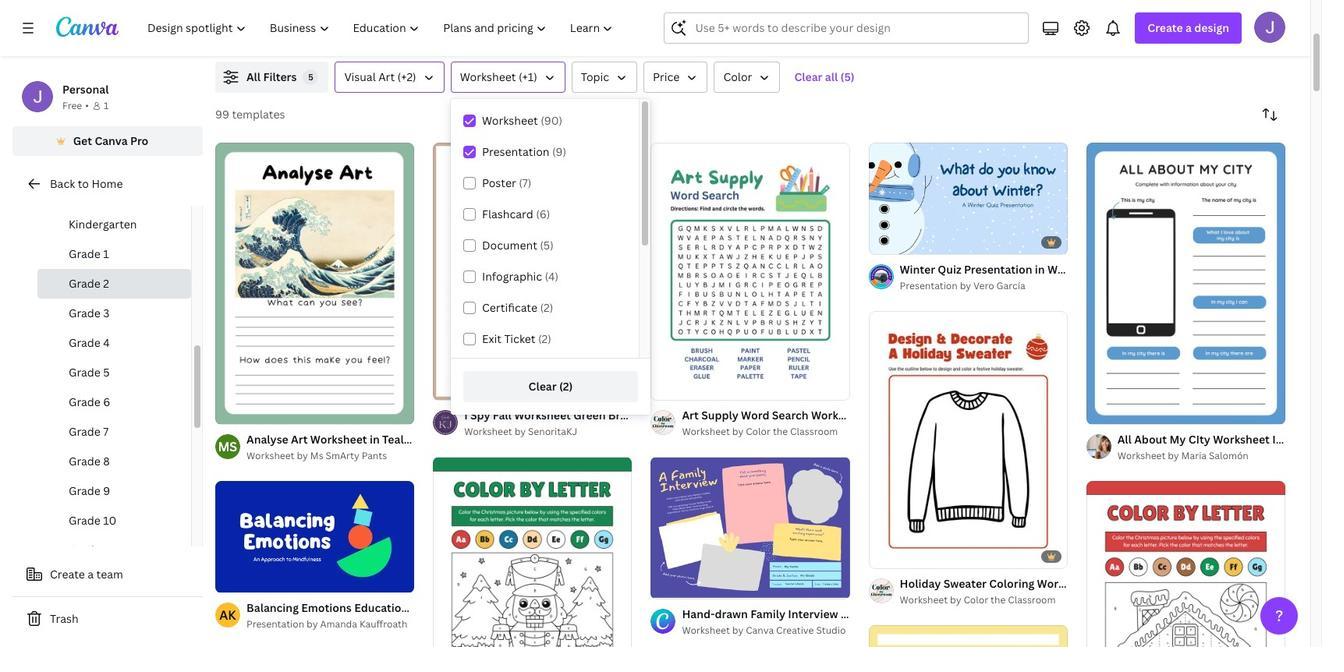 Task type: vqa. For each thing, say whether or not it's contained in the screenshot.
studio
yes



Task type: describe. For each thing, give the bounding box(es) containing it.
studio
[[816, 624, 846, 637]]

8
[[103, 454, 110, 469]]

grade for grade 3
[[69, 306, 101, 321]]

pre-
[[69, 187, 90, 202]]

clear for clear all (5)
[[794, 69, 823, 84]]

by inside analyse art worksheet in teal blue basic style worksheet by ms smarty pants
[[297, 449, 308, 463]]

create for create a design
[[1148, 20, 1183, 35]]

by inside i spy fall worksheet green brown worksheet by senoritakj
[[515, 425, 526, 439]]

maria
[[1181, 449, 1207, 463]]

i spy fall worksheet green brown image
[[433, 143, 632, 400]]

balancing emotions education presentation in blue red and green flat graphic style image
[[215, 481, 414, 593]]

5 inside the grade 5 link
[[103, 365, 110, 380]]

pre-school
[[69, 187, 125, 202]]

worksheet by maria salomón link
[[1118, 449, 1286, 464]]

grade 3
[[69, 306, 110, 321]]

1 vertical spatial worksheet by color the classroom link
[[900, 593, 1068, 609]]

creative
[[776, 624, 814, 637]]

(2) for clear
[[559, 379, 573, 394]]

document (5)
[[482, 238, 554, 253]]

5 filter options selected element
[[303, 69, 319, 85]]

i spy fall worksheet green brown worksheet by senoritakj
[[464, 408, 643, 439]]

all for all about my city worksheet in white a worksheet by maria salomón
[[1118, 432, 1132, 447]]

to
[[78, 176, 89, 191]]

ticket
[[504, 332, 536, 346]]

salomón
[[1209, 449, 1249, 463]]

in
[[1272, 432, 1283, 447]]

trash
[[50, 612, 78, 626]]

certificate (2)
[[482, 300, 553, 315]]

grade 4 link
[[37, 328, 191, 358]]

personal
[[62, 82, 109, 97]]

grade 11 link
[[37, 536, 191, 566]]

infographic (4)
[[482, 269, 559, 284]]

free
[[62, 99, 82, 112]]

family
[[751, 607, 785, 621]]

4
[[103, 335, 110, 350]]

topic
[[581, 69, 609, 84]]

kindergarten link
[[37, 210, 191, 239]]

white inside the 'winter quiz presentation in white and blue illustrative style presentation by vero garcía'
[[1048, 262, 1079, 277]]

poster
[[482, 176, 516, 190]]

grade for grade 11
[[69, 543, 101, 558]]

(5) inside button
[[841, 69, 855, 84]]

the for the top worksheet by color the classroom link
[[773, 425, 788, 439]]

spy
[[470, 408, 490, 423]]

by inside 'all about my city worksheet in white a worksheet by maria salomón'
[[1168, 449, 1179, 463]]

of for winter quiz presentation in white and blue illustrative style
[[886, 235, 895, 247]]

grade 9
[[69, 484, 110, 498]]

1 of 2 link
[[215, 143, 414, 424]]

grade 9 link
[[37, 477, 191, 506]]

activity
[[841, 607, 882, 621]]

illustrative
[[1130, 262, 1188, 277]]

design
[[1194, 20, 1229, 35]]

home
[[92, 176, 123, 191]]

create a design button
[[1135, 12, 1242, 44]]

(90)
[[541, 113, 563, 128]]

analyse art worksheet in teal blue basic style worksheet by ms smarty pants
[[246, 432, 491, 463]]

style inside analyse art worksheet in teal blue basic style worksheet by ms smarty pants
[[464, 432, 491, 447]]

all about my city worksheet in white and blue simple style image
[[1086, 143, 1286, 424]]

presentation by vero garcía link
[[900, 278, 1068, 294]]

grade 3 link
[[37, 299, 191, 328]]

(+1)
[[519, 69, 537, 84]]

20
[[897, 235, 908, 247]]

worksheet (90)
[[482, 113, 563, 128]]

worksheet by senoritakj link
[[464, 425, 632, 440]]

interview
[[788, 607, 838, 621]]

hand-drawn family interview activity digital worksheet worksheet by canva creative studio
[[682, 607, 979, 637]]

a for team
[[88, 567, 94, 582]]

hand-drawn family interview activity digital worksheet link
[[682, 606, 979, 623]]

hand-drawn family interview activity digital worksheet image
[[651, 458, 850, 598]]

i spy fall worksheet green brown link
[[464, 407, 643, 425]]

1 for 1 of 2
[[226, 406, 231, 417]]

ms smarty pants image
[[215, 434, 240, 459]]

0 vertical spatial 2
[[103, 276, 109, 291]]

templates
[[232, 107, 285, 122]]

white inside 'all about my city worksheet in white a worksheet by maria salomón'
[[1285, 432, 1316, 447]]

Search search field
[[695, 13, 1019, 43]]

art supply word search worksheet in red green illustrated style image
[[651, 143, 850, 400]]

ms
[[310, 449, 323, 463]]

grade for grade 8
[[69, 454, 101, 469]]

hand-
[[682, 607, 715, 621]]

ak link
[[215, 603, 240, 628]]

3
[[103, 306, 110, 321]]

grade 6 link
[[37, 388, 191, 417]]

2 inside "1 of 2" link
[[244, 406, 248, 417]]

amanda kauffroath image
[[215, 603, 240, 628]]

all about my city worksheet in white a worksheet by maria salomón
[[1118, 432, 1322, 463]]

worksheet (+1) button
[[451, 62, 565, 93]]

visual art (+2)
[[344, 69, 416, 84]]

create a design
[[1148, 20, 1229, 35]]

grade 11
[[69, 543, 115, 558]]

Sort by button
[[1254, 99, 1286, 130]]

and
[[1081, 262, 1101, 277]]

jacob simon image
[[1254, 12, 1286, 43]]

topic button
[[572, 62, 637, 93]]

certificate
[[482, 300, 537, 315]]

winter quiz presentation in white and blue illustrative style link
[[900, 261, 1218, 278]]

top level navigation element
[[137, 12, 627, 44]]

grade for grade 7
[[69, 424, 101, 439]]

6
[[103, 395, 110, 410]]

1 for 1
[[104, 99, 109, 112]]

price
[[653, 69, 680, 84]]

presentation by amanda kauffroath
[[246, 618, 408, 631]]

all for all filters
[[246, 69, 261, 84]]

school
[[90, 187, 125, 202]]

digital
[[885, 607, 920, 621]]

basic
[[433, 432, 461, 447]]

in for white
[[1035, 262, 1045, 277]]



Task type: locate. For each thing, give the bounding box(es) containing it.
1 down kindergarten
[[103, 246, 109, 261]]

style right the illustrative
[[1191, 262, 1218, 277]]

a inside button
[[88, 567, 94, 582]]

grade for grade 1
[[69, 246, 101, 261]]

in for teal
[[370, 432, 380, 447]]

(7)
[[519, 176, 531, 190]]

worksheet
[[460, 69, 516, 84], [482, 113, 538, 128], [514, 408, 571, 423], [464, 425, 512, 439], [682, 425, 730, 439], [310, 432, 367, 447], [1213, 432, 1270, 447], [246, 449, 295, 463], [1118, 449, 1166, 463], [900, 594, 948, 607], [922, 607, 979, 621], [682, 624, 730, 637]]

1
[[104, 99, 109, 112], [880, 235, 884, 247], [103, 246, 109, 261], [226, 406, 231, 417]]

in up pants
[[370, 432, 380, 447]]

worksheet inside button
[[460, 69, 516, 84]]

in inside the 'winter quiz presentation in white and blue illustrative style presentation by vero garcía'
[[1035, 262, 1045, 277]]

0 vertical spatial (2)
[[540, 300, 553, 315]]

of up ms link
[[233, 406, 241, 417]]

1 vertical spatial canva
[[746, 624, 774, 637]]

(4)
[[545, 269, 559, 284]]

all inside 'all about my city worksheet in white a worksheet by maria salomón'
[[1118, 432, 1132, 447]]

by inside the 'winter quiz presentation in white and blue illustrative style presentation by vero garcía'
[[960, 279, 971, 292]]

amanda
[[320, 618, 357, 631]]

0 vertical spatial a
[[1186, 20, 1192, 35]]

0 vertical spatial in
[[1035, 262, 1045, 277]]

clear (2) button
[[463, 371, 638, 403]]

1 horizontal spatial clear
[[794, 69, 823, 84]]

1 vertical spatial create
[[50, 567, 85, 582]]

blue inside analyse art worksheet in teal blue basic style worksheet by ms smarty pants
[[406, 432, 430, 447]]

ms link
[[215, 434, 240, 459]]

city
[[1189, 432, 1210, 447]]

1 vertical spatial in
[[370, 432, 380, 447]]

visual
[[344, 69, 376, 84]]

grade for grade 9
[[69, 484, 101, 498]]

create a team button
[[12, 559, 203, 590]]

canva down the family
[[746, 624, 774, 637]]

0 horizontal spatial canva
[[95, 133, 128, 148]]

presentation up the garcía
[[964, 262, 1032, 277]]

1 horizontal spatial the
[[991, 594, 1006, 607]]

0 horizontal spatial 5
[[103, 365, 110, 380]]

2
[[103, 276, 109, 291], [244, 406, 248, 417]]

0 horizontal spatial a
[[88, 567, 94, 582]]

fall
[[493, 408, 512, 423]]

1 horizontal spatial create
[[1148, 20, 1183, 35]]

i
[[464, 408, 468, 423]]

0 horizontal spatial blue
[[406, 432, 430, 447]]

art right the analyse
[[291, 432, 308, 447]]

by inside presentation by amanda kauffroath link
[[307, 618, 318, 631]]

1 vertical spatial (2)
[[538, 332, 551, 346]]

9
[[103, 484, 110, 498]]

all
[[246, 69, 261, 84], [1118, 432, 1132, 447]]

presentation
[[482, 144, 550, 159], [964, 262, 1032, 277], [900, 279, 958, 292], [246, 618, 304, 631]]

vero
[[973, 279, 994, 292]]

price button
[[644, 62, 708, 93]]

1 of 20 link
[[869, 143, 1068, 254]]

grade for grade 10
[[69, 513, 101, 528]]

1 horizontal spatial a
[[1186, 20, 1192, 35]]

poster (7)
[[482, 176, 531, 190]]

drawn
[[715, 607, 748, 621]]

blue
[[1104, 262, 1128, 277], [406, 432, 430, 447]]

grade for grade 5
[[69, 365, 101, 380]]

blue right and
[[1104, 262, 1128, 277]]

1 inside grade 1 link
[[103, 246, 109, 261]]

(2) for certificate
[[540, 300, 553, 315]]

create inside button
[[50, 567, 85, 582]]

grade left 3
[[69, 306, 101, 321]]

1 vertical spatial white
[[1285, 432, 1316, 447]]

winter quiz presentation in white and blue illustrative style image
[[869, 143, 1068, 254]]

all left about
[[1118, 432, 1132, 447]]

10
[[103, 513, 117, 528]]

grade left 9 at bottom left
[[69, 484, 101, 498]]

2 up the analyse
[[244, 406, 248, 417]]

create for create a team
[[50, 567, 85, 582]]

2 grade from the top
[[69, 276, 101, 291]]

white left a
[[1285, 432, 1316, 447]]

1 vertical spatial blue
[[406, 432, 430, 447]]

grade for grade 2
[[69, 276, 101, 291]]

0 horizontal spatial art
[[291, 432, 308, 447]]

(6)
[[536, 207, 550, 222]]

(5) right all
[[841, 69, 855, 84]]

1 up ms link
[[226, 406, 231, 417]]

0 horizontal spatial white
[[1048, 262, 1079, 277]]

canva inside hand-drawn family interview activity digital worksheet worksheet by canva creative studio
[[746, 624, 774, 637]]

grade 6
[[69, 395, 110, 410]]

6 grade from the top
[[69, 395, 101, 410]]

presentation down the "winter" at the top right of the page
[[900, 279, 958, 292]]

flashcard
[[482, 207, 533, 222]]

all
[[825, 69, 838, 84]]

quiz
[[938, 262, 961, 277]]

0 horizontal spatial style
[[464, 432, 491, 447]]

5
[[308, 71, 313, 83], [103, 365, 110, 380]]

0 vertical spatial white
[[1048, 262, 1079, 277]]

0 vertical spatial canva
[[95, 133, 128, 148]]

grade left 10
[[69, 513, 101, 528]]

99 templates
[[215, 107, 285, 122]]

filters
[[263, 69, 297, 84]]

clear left all
[[794, 69, 823, 84]]

color for the bottom worksheet by color the classroom link
[[964, 594, 988, 607]]

grade 5 link
[[37, 358, 191, 388]]

grade for grade 4
[[69, 335, 101, 350]]

(+2)
[[397, 69, 416, 84]]

document
[[482, 238, 537, 253]]

0 horizontal spatial create
[[50, 567, 85, 582]]

analyse art worksheet in teal blue basic style image
[[215, 143, 414, 424]]

5 right the filters
[[308, 71, 313, 83]]

pro
[[130, 133, 148, 148]]

brown
[[608, 408, 643, 423]]

exit ticket (2)
[[482, 332, 551, 346]]

clear for clear (2)
[[529, 379, 557, 394]]

white left and
[[1048, 262, 1079, 277]]

the for the bottom worksheet by color the classroom link
[[991, 594, 1006, 607]]

0 vertical spatial color
[[723, 69, 752, 84]]

3 grade from the top
[[69, 306, 101, 321]]

1 vertical spatial of
[[233, 406, 241, 417]]

winter quiz presentation in white and blue illustrative style presentation by vero garcía
[[900, 262, 1218, 292]]

0 horizontal spatial classroom
[[790, 425, 838, 439]]

5 inside 5 filter options selected element
[[308, 71, 313, 83]]

back
[[50, 176, 75, 191]]

art
[[378, 69, 395, 84], [291, 432, 308, 447]]

blue right teal
[[406, 432, 430, 447]]

2 up 3
[[103, 276, 109, 291]]

style down spy
[[464, 432, 491, 447]]

clear
[[794, 69, 823, 84], [529, 379, 557, 394]]

visual art (+2) button
[[335, 62, 444, 93]]

by inside hand-drawn family interview activity digital worksheet worksheet by canva creative studio
[[732, 624, 744, 637]]

grade 2
[[69, 276, 109, 291]]

clear up i spy fall worksheet green brown link
[[529, 379, 557, 394]]

1 right •
[[104, 99, 109, 112]]

pants
[[362, 449, 387, 463]]

grade down the grade 4
[[69, 365, 101, 380]]

trash link
[[12, 604, 203, 635]]

7
[[103, 424, 109, 439]]

1 vertical spatial the
[[991, 594, 1006, 607]]

0 horizontal spatial all
[[246, 69, 261, 84]]

senoritakj
[[528, 425, 577, 439]]

1 of 20
[[880, 235, 908, 247]]

grade left 4
[[69, 335, 101, 350]]

0 horizontal spatial of
[[233, 406, 241, 417]]

paper craft visual arts sel worksheet colorful transparent illustrations image
[[869, 626, 1068, 647]]

color
[[723, 69, 752, 84], [746, 425, 771, 439], [964, 594, 988, 607]]

1 for 1 of 20
[[880, 235, 884, 247]]

0 vertical spatial clear
[[794, 69, 823, 84]]

create inside dropdown button
[[1148, 20, 1183, 35]]

canva left pro
[[95, 133, 128, 148]]

1 vertical spatial 2
[[244, 406, 248, 417]]

0 horizontal spatial (5)
[[540, 238, 554, 253]]

amanda kauffroath element
[[215, 603, 240, 628]]

1 vertical spatial classroom
[[1008, 594, 1056, 607]]

canva inside button
[[95, 133, 128, 148]]

(2) up i spy fall worksheet green brown link
[[559, 379, 573, 394]]

1 horizontal spatial 5
[[308, 71, 313, 83]]

a
[[1186, 20, 1192, 35], [88, 567, 94, 582]]

10 grade from the top
[[69, 513, 101, 528]]

1 vertical spatial color
[[746, 425, 771, 439]]

create down grade 11 at the left of page
[[50, 567, 85, 582]]

back to home link
[[12, 168, 203, 200]]

1 inside 1 of 20 'link'
[[880, 235, 884, 247]]

of for analyse art worksheet in teal blue basic style
[[233, 406, 241, 417]]

worksheet by color the classroom
[[682, 425, 838, 439], [900, 594, 1056, 607]]

team
[[96, 567, 123, 582]]

1 horizontal spatial art
[[378, 69, 395, 84]]

a for design
[[1186, 20, 1192, 35]]

0 vertical spatial worksheet by color the classroom
[[682, 425, 838, 439]]

None search field
[[664, 12, 1029, 44]]

pre-school link
[[37, 180, 191, 210]]

1 horizontal spatial worksheet by color the classroom
[[900, 594, 1056, 607]]

grade 5
[[69, 365, 110, 380]]

1 vertical spatial clear
[[529, 379, 557, 394]]

8 grade from the top
[[69, 454, 101, 469]]

1 horizontal spatial canva
[[746, 624, 774, 637]]

1 horizontal spatial 2
[[244, 406, 248, 417]]

0 vertical spatial the
[[773, 425, 788, 439]]

ms smarty pants element
[[215, 434, 240, 459]]

1 left 20
[[880, 235, 884, 247]]

in inside analyse art worksheet in teal blue basic style worksheet by ms smarty pants
[[370, 432, 380, 447]]

blue inside the 'winter quiz presentation in white and blue illustrative style presentation by vero garcía'
[[1104, 262, 1128, 277]]

0 horizontal spatial 2
[[103, 276, 109, 291]]

art for analyse
[[291, 432, 308, 447]]

presentation (9)
[[482, 144, 566, 159]]

color for the top worksheet by color the classroom link
[[746, 425, 771, 439]]

1 vertical spatial 5
[[103, 365, 110, 380]]

presentation right amanda kauffroath image at the bottom left of the page
[[246, 618, 304, 631]]

grade 8
[[69, 454, 110, 469]]

0 horizontal spatial clear
[[529, 379, 557, 394]]

all about my city worksheet in white a link
[[1118, 431, 1322, 449]]

1 vertical spatial style
[[464, 432, 491, 447]]

in left and
[[1035, 262, 1045, 277]]

0 vertical spatial blue
[[1104, 262, 1128, 277]]

kauffroath
[[360, 618, 408, 631]]

0 vertical spatial all
[[246, 69, 261, 84]]

a inside dropdown button
[[1186, 20, 1192, 35]]

winter
[[900, 262, 935, 277]]

grade left the 8
[[69, 454, 101, 469]]

1 horizontal spatial style
[[1191, 262, 1218, 277]]

(5) down (6)
[[540, 238, 554, 253]]

art for visual
[[378, 69, 395, 84]]

9 grade from the top
[[69, 484, 101, 498]]

1 vertical spatial all
[[1118, 432, 1132, 447]]

grade 10
[[69, 513, 117, 528]]

0 vertical spatial worksheet by color the classroom link
[[682, 425, 850, 440]]

christmas coloring page activity worksheet in red and white festive and lined style image
[[1086, 481, 1286, 647]]

1 horizontal spatial of
[[886, 235, 895, 247]]

canva
[[95, 133, 128, 148], [746, 624, 774, 637]]

grade up grade 2
[[69, 246, 101, 261]]

7 grade from the top
[[69, 424, 101, 439]]

0 horizontal spatial worksheet by color the classroom link
[[682, 425, 850, 440]]

1 vertical spatial (5)
[[540, 238, 554, 253]]

0 vertical spatial style
[[1191, 262, 1218, 277]]

2 vertical spatial (2)
[[559, 379, 573, 394]]

1 horizontal spatial worksheet by color the classroom link
[[900, 593, 1068, 609]]

presentation down worksheet (90)
[[482, 144, 550, 159]]

art left (+2)
[[378, 69, 395, 84]]

analyse art worksheet in teal blue basic style link
[[246, 431, 491, 449]]

of inside 'link'
[[886, 235, 895, 247]]

1 horizontal spatial blue
[[1104, 262, 1128, 277]]

1 horizontal spatial in
[[1035, 262, 1045, 277]]

1 horizontal spatial classroom
[[1008, 594, 1056, 607]]

art inside visual art (+2) "button"
[[378, 69, 395, 84]]

style inside the 'winter quiz presentation in white and blue illustrative style presentation by vero garcía'
[[1191, 262, 1218, 277]]

(2) down (4)
[[540, 300, 553, 315]]

clear all (5) button
[[787, 62, 862, 93]]

1 vertical spatial a
[[88, 567, 94, 582]]

1 horizontal spatial all
[[1118, 432, 1132, 447]]

grade up create a team
[[69, 543, 101, 558]]

of left 20
[[886, 235, 895, 247]]

worksheet by canva creative studio link
[[682, 623, 850, 639]]

0 vertical spatial 5
[[308, 71, 313, 83]]

infographic
[[482, 269, 542, 284]]

grade left 7
[[69, 424, 101, 439]]

grade 1 link
[[37, 239, 191, 269]]

create left design
[[1148, 20, 1183, 35]]

a
[[1319, 432, 1322, 447]]

grade 10 link
[[37, 506, 191, 536]]

worksheet by color the classroom for the top worksheet by color the classroom link
[[682, 425, 838, 439]]

all left the filters
[[246, 69, 261, 84]]

1 grade from the top
[[69, 246, 101, 261]]

by
[[960, 279, 971, 292], [515, 425, 526, 439], [732, 425, 744, 439], [297, 449, 308, 463], [1168, 449, 1179, 463], [950, 594, 961, 607], [307, 618, 318, 631], [732, 624, 744, 637]]

teal
[[382, 432, 404, 447]]

holiday sweater coloring worksheet in colorful illustrated style image
[[869, 311, 1068, 569]]

grade for grade 6
[[69, 395, 101, 410]]

in
[[1035, 262, 1045, 277], [370, 432, 380, 447]]

clear all (5)
[[794, 69, 855, 84]]

flashcard (6)
[[482, 207, 550, 222]]

1 vertical spatial worksheet by color the classroom
[[900, 594, 1056, 607]]

11 grade from the top
[[69, 543, 101, 558]]

art inside analyse art worksheet in teal blue basic style worksheet by ms smarty pants
[[291, 432, 308, 447]]

color inside button
[[723, 69, 752, 84]]

5 down 4
[[103, 365, 110, 380]]

grade left 6
[[69, 395, 101, 410]]

a left team
[[88, 567, 94, 582]]

4 grade from the top
[[69, 335, 101, 350]]

all filters
[[246, 69, 297, 84]]

grade down grade 1 on the top left of the page
[[69, 276, 101, 291]]

0 vertical spatial (5)
[[841, 69, 855, 84]]

0 horizontal spatial worksheet by color the classroom
[[682, 425, 838, 439]]

2 vertical spatial color
[[964, 594, 988, 607]]

1 vertical spatial art
[[291, 432, 308, 447]]

0 vertical spatial classroom
[[790, 425, 838, 439]]

grade 4
[[69, 335, 110, 350]]

my
[[1170, 432, 1186, 447]]

0 vertical spatial create
[[1148, 20, 1183, 35]]

0 vertical spatial art
[[378, 69, 395, 84]]

0 horizontal spatial the
[[773, 425, 788, 439]]

christmas coloring page activity worksheet in green and white festive and lined style image
[[433, 458, 632, 647]]

0 horizontal spatial in
[[370, 432, 380, 447]]

0 vertical spatial of
[[886, 235, 895, 247]]

1 horizontal spatial white
[[1285, 432, 1316, 447]]

create a team
[[50, 567, 123, 582]]

about
[[1134, 432, 1167, 447]]

•
[[85, 99, 89, 112]]

1 inside "1 of 2" link
[[226, 406, 231, 417]]

1 horizontal spatial (5)
[[841, 69, 855, 84]]

(2) inside button
[[559, 379, 573, 394]]

worksheet by color the classroom for the bottom worksheet by color the classroom link
[[900, 594, 1056, 607]]

(2) right ticket
[[538, 332, 551, 346]]

5 grade from the top
[[69, 365, 101, 380]]

a left design
[[1186, 20, 1192, 35]]



